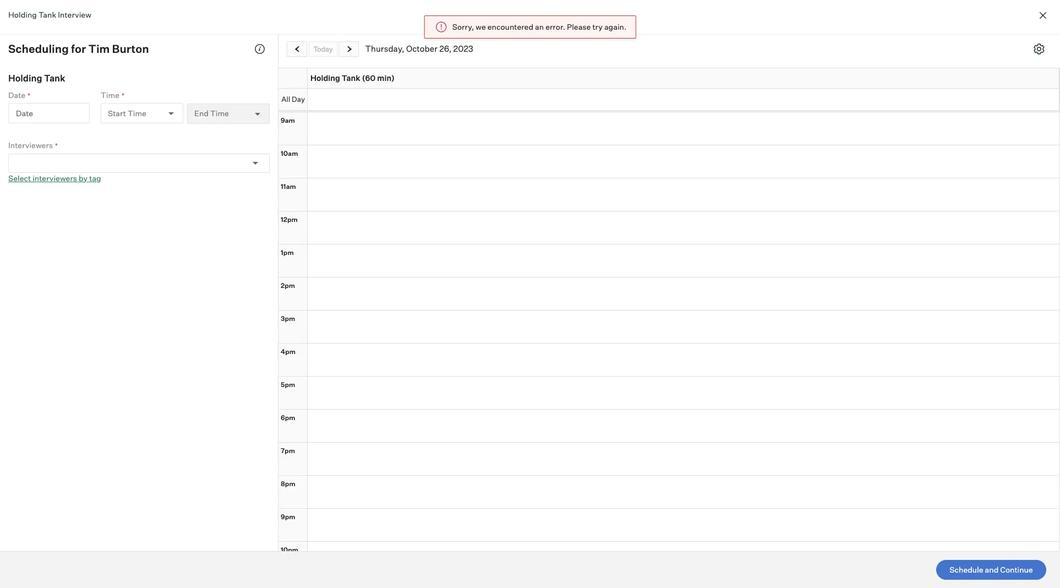 Task type: vqa. For each thing, say whether or not it's contained in the screenshot.
Product's [H2
no



Task type: describe. For each thing, give the bounding box(es) containing it.
holding for holding tank interview
[[8, 10, 37, 19]]

right single arrow image
[[345, 46, 354, 53]]

scheduling
[[8, 42, 69, 56]]

tank for holding tank interview
[[39, 10, 56, 19]]

tag
[[89, 173, 101, 183]]

thursday, october 26, 2023
[[365, 44, 474, 54]]

min)
[[377, 73, 395, 83]]

sorry,
[[453, 22, 474, 31]]

all
[[282, 95, 290, 103]]

error.
[[546, 22, 566, 31]]

26,
[[440, 44, 452, 54]]

6pm
[[281, 413, 296, 422]]

holding tank interview
[[8, 10, 91, 19]]

left single arrow image
[[293, 46, 302, 53]]

scheduling for tim burton
[[8, 42, 149, 56]]

tank for holding tank
[[44, 73, 65, 84]]

4pm
[[281, 347, 296, 356]]

9am
[[281, 116, 295, 124]]

0 vertical spatial date
[[8, 90, 25, 99]]

tank for holding tank (60 min)
[[342, 73, 361, 83]]

candidate details image
[[254, 44, 265, 55]]

1 vertical spatial date
[[16, 108, 33, 118]]

close image
[[1037, 9, 1050, 22]]

encountered
[[488, 22, 534, 31]]

(60
[[362, 73, 376, 83]]

today
[[314, 45, 333, 53]]

0 horizontal spatial time
[[101, 90, 119, 99]]

holding down today
[[311, 73, 340, 83]]

thursday,
[[365, 44, 405, 54]]

8pm
[[281, 479, 296, 488]]

10am
[[281, 149, 298, 157]]

holding tank
[[8, 73, 65, 84]]

select
[[8, 173, 31, 183]]

10pm
[[281, 546, 299, 554]]

12pm
[[281, 215, 298, 223]]

schedule and continue
[[950, 565, 1034, 574]]

start time
[[108, 108, 146, 118]]

please
[[567, 22, 591, 31]]

schedule
[[950, 565, 984, 574]]

interview
[[58, 10, 91, 19]]

start
[[108, 108, 126, 118]]



Task type: locate. For each thing, give the bounding box(es) containing it.
tim
[[88, 42, 110, 56]]

interviewers
[[8, 140, 53, 150]]

settings image
[[1034, 44, 1045, 55]]

holding down scheduling
[[8, 73, 42, 84]]

all day
[[282, 95, 305, 103]]

holding
[[8, 10, 37, 19], [8, 73, 42, 84], [311, 73, 340, 83]]

holding up scheduling
[[8, 10, 37, 19]]

interviewers
[[33, 173, 77, 183]]

5pm
[[281, 380, 295, 389]]

for
[[71, 42, 86, 56]]

select interviewers by tag
[[8, 173, 101, 183]]

date down holding tank
[[8, 90, 25, 99]]

burton
[[112, 42, 149, 56]]

0 vertical spatial time
[[101, 90, 119, 99]]

holding tank (60 min)
[[311, 73, 395, 83]]

by
[[79, 173, 88, 183]]

holding for holding tank
[[8, 73, 42, 84]]

continue
[[1001, 565, 1034, 574]]

9pm
[[281, 513, 296, 521]]

time up start
[[101, 90, 119, 99]]

11am
[[281, 182, 296, 190]]

october
[[406, 44, 438, 54]]

1pm
[[281, 248, 294, 256]]

1 horizontal spatial time
[[128, 108, 146, 118]]

again.
[[605, 22, 627, 31]]

tank left (60
[[342, 73, 361, 83]]

day
[[292, 95, 305, 103]]

we
[[476, 22, 486, 31]]

tank
[[39, 10, 56, 19], [44, 73, 65, 84], [342, 73, 361, 83]]

2pm
[[281, 281, 295, 289]]

today button
[[309, 41, 338, 57]]

and
[[986, 565, 999, 574]]

an
[[535, 22, 544, 31]]

select interviewers by tag link
[[8, 173, 101, 183]]

2023
[[454, 44, 474, 54]]

7pm
[[281, 446, 295, 455]]

time right start
[[128, 108, 146, 118]]

tank left interview
[[39, 10, 56, 19]]

date
[[8, 90, 25, 99], [16, 108, 33, 118]]

tank down scheduling
[[44, 73, 65, 84]]

sorry, we encountered an error. please try again.
[[453, 22, 627, 31]]

date up interviewers
[[16, 108, 33, 118]]

3pm
[[281, 314, 295, 322]]

time
[[101, 90, 119, 99], [128, 108, 146, 118]]

try
[[593, 22, 603, 31]]

schedule and continue button
[[937, 560, 1047, 580]]

1 vertical spatial time
[[128, 108, 146, 118]]



